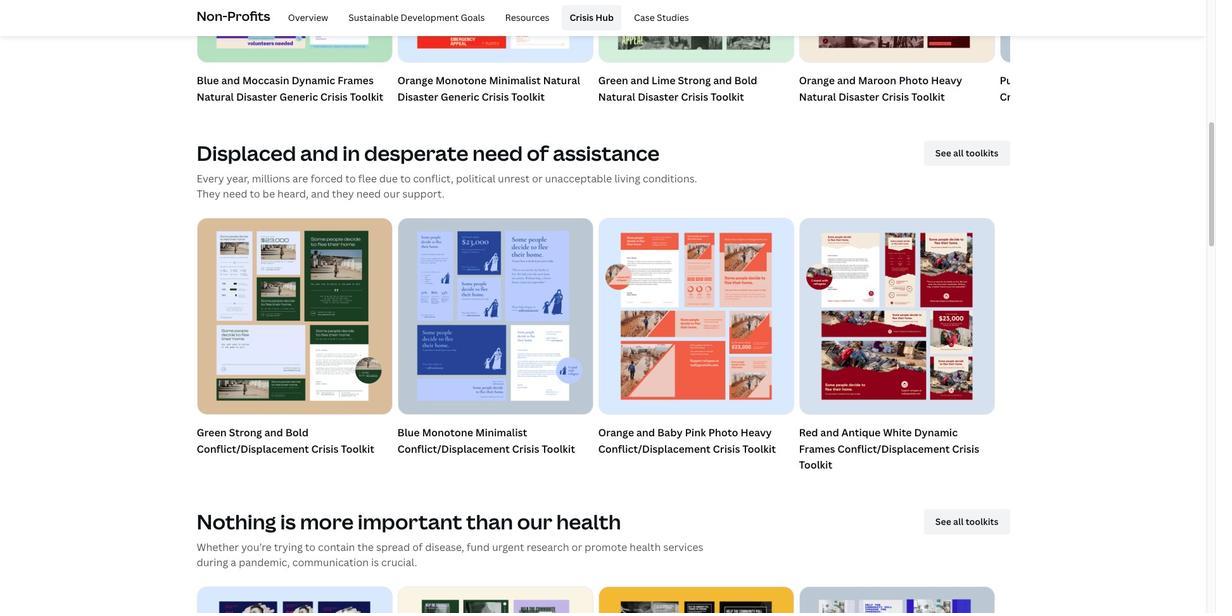 Task type: describe. For each thing, give the bounding box(es) containing it.
social
[[1053, 90, 1083, 104]]

crisis hub link
[[562, 5, 622, 30]]

urgent
[[492, 540, 524, 554]]

than
[[466, 508, 513, 535]]

frames inside blue and moccasin dynamic frames natural disaster generic crisis toolkit
[[338, 73, 374, 87]]

year,
[[227, 172, 250, 186]]

to left flee
[[345, 172, 356, 186]]

red and antique white dynamic frames conflict/displacement crisis toolkit
[[799, 426, 980, 472]]

green for green strong and bold conflict/displacement crisis toolkit
[[197, 426, 227, 440]]

trying
[[274, 540, 303, 554]]

7 image
[[1001, 0, 1195, 62]]

toolkit inside orange monotone minimalist natural disaster generic crisis toolkit
[[511, 90, 545, 104]]

maroon
[[858, 73, 897, 87]]

crisis inside the blue monotone minimalist conflict/displacement crisis toolkit
[[512, 442, 540, 456]]

toolkit inside the "green strong and bold conflict/displacement crisis toolkit"
[[341, 442, 374, 456]]

green strong and bold conflict/displacement crisis toolkit link
[[197, 218, 393, 460]]

pandemic,
[[239, 556, 290, 570]]

orange and baby pink photo heavy conflict/displacement crisis toolkit link
[[598, 218, 794, 460]]

support.
[[403, 187, 445, 201]]

and for strong
[[631, 73, 649, 87]]

green and lime strong and bold natural disaster crisis toolkit link
[[598, 0, 794, 108]]

red
[[799, 426, 818, 440]]

28 image
[[398, 587, 593, 613]]

toolkit inside the blue monotone minimalist conflict/displacement crisis toolkit
[[542, 442, 575, 456]]

to left be
[[250, 187, 260, 201]]

purple monotone minimalist flood crisis hub social media post link
[[1000, 0, 1196, 108]]

26 image
[[800, 587, 994, 613]]

monotone inside the blue monotone minimalist conflict/displacement crisis toolkit
[[422, 426, 473, 440]]

and for white
[[821, 426, 839, 440]]

baby
[[658, 426, 683, 440]]

profits
[[227, 7, 270, 25]]

toolkit inside green and lime strong and bold natural disaster crisis toolkit
[[711, 90, 744, 104]]

communication
[[292, 556, 369, 570]]

pink
[[685, 426, 706, 440]]

sustainable
[[349, 11, 399, 23]]

every
[[197, 172, 224, 186]]

case
[[634, 11, 655, 23]]

34 image
[[398, 219, 593, 414]]

case studies
[[634, 11, 689, 23]]

and inside the "green strong and bold conflict/displacement crisis toolkit"
[[265, 426, 283, 440]]

to inside nothing is more important than our health whether you're trying to contain the spread of disease, fund urgent research or promote health services during a pandemic, communication is crucial.
[[305, 540, 316, 554]]

1 image
[[800, 0, 994, 62]]

disease,
[[425, 540, 464, 554]]

or for health
[[572, 540, 582, 554]]

blue monotone minimalist conflict/displacement crisis toolkit link
[[398, 218, 593, 460]]

assistance
[[553, 140, 660, 167]]

generic inside orange monotone minimalist natural disaster generic crisis toolkit
[[441, 90, 479, 104]]

1 horizontal spatial need
[[357, 187, 381, 201]]

bold inside the "green strong and bold conflict/displacement crisis toolkit"
[[286, 426, 309, 440]]

minimalist inside the blue monotone minimalist conflict/displacement crisis toolkit
[[476, 426, 527, 440]]

monotone for social
[[1035, 73, 1086, 87]]

monotone for crisis
[[436, 73, 487, 87]]

and for dynamic
[[221, 73, 240, 87]]

orange monotone minimalist natural disaster generic crisis toolkit
[[398, 73, 580, 104]]

flee
[[358, 172, 377, 186]]

33 image
[[599, 219, 794, 414]]

heavy inside orange and maroon photo heavy natural disaster crisis toolkit
[[931, 73, 963, 87]]

orange monotone minimalist natural disaster generic crisis toolkit link
[[398, 0, 593, 108]]

displaced and in desperate need of assistance every year, millions are forced to flee due to conflict, political unrest or unacceptable living conditions. they need to be heard, and they need our support.
[[197, 140, 697, 201]]

political
[[456, 172, 496, 186]]

blue and moccasin dynamic frames natural disaster generic crisis toolkit link
[[197, 0, 393, 108]]

25 image
[[599, 587, 794, 613]]

displaced
[[197, 140, 296, 167]]

heard,
[[278, 187, 309, 201]]

unacceptable
[[545, 172, 612, 186]]

and for pink
[[637, 426, 655, 440]]

more
[[300, 508, 354, 535]]

toolkit inside orange and baby pink photo heavy conflict/displacement crisis toolkit
[[743, 442, 776, 456]]

orange and maroon photo heavy natural disaster crisis toolkit
[[799, 73, 963, 104]]

non-
[[197, 7, 227, 25]]

strong inside green and lime strong and bold natural disaster crisis toolkit
[[678, 73, 711, 87]]

0 horizontal spatial is
[[280, 508, 296, 535]]

minimalist for media
[[1089, 73, 1140, 87]]

blue and moccasin dynamic frames natural disaster generic crisis toolkit
[[197, 73, 384, 104]]

orange for orange and maroon photo heavy natural disaster crisis toolkit
[[799, 73, 835, 87]]

to right due
[[400, 172, 411, 186]]

conditions.
[[643, 172, 697, 186]]

during
[[197, 556, 228, 570]]

3 image
[[398, 0, 593, 62]]

blue for blue and moccasin dynamic frames natural disaster generic crisis toolkit
[[197, 73, 219, 87]]

and for desperate
[[300, 140, 338, 167]]

due
[[379, 172, 398, 186]]

sustainable development goals
[[349, 11, 485, 23]]

36 image
[[197, 219, 392, 414]]

resources link
[[498, 5, 557, 30]]

development
[[401, 11, 459, 23]]

they
[[332, 187, 354, 201]]

toolkit inside red and antique white dynamic frames conflict/displacement crisis toolkit
[[799, 458, 833, 472]]

disaster inside blue and moccasin dynamic frames natural disaster generic crisis toolkit
[[236, 90, 277, 104]]

2 image
[[599, 0, 794, 62]]

flood
[[1143, 73, 1171, 87]]

antique
[[842, 426, 881, 440]]

resources
[[505, 11, 550, 23]]

blue monotone minimalist conflict/displacement crisis toolkit
[[398, 426, 575, 456]]

services
[[663, 540, 704, 554]]

contain
[[318, 540, 355, 554]]

4 image
[[197, 0, 392, 62]]

orange and maroon photo heavy natural disaster crisis toolkit link
[[799, 0, 995, 108]]

menu bar containing overview
[[275, 5, 697, 30]]

you're
[[241, 540, 272, 554]]



Task type: vqa. For each thing, say whether or not it's contained in the screenshot.
Are at top left
yes



Task type: locate. For each thing, give the bounding box(es) containing it.
crisis inside menu bar
[[570, 11, 594, 23]]

health up promote
[[557, 508, 621, 535]]

4 disaster from the left
[[839, 90, 880, 104]]

frames
[[338, 73, 374, 87], [799, 442, 835, 456]]

disaster inside green and lime strong and bold natural disaster crisis toolkit
[[638, 90, 679, 104]]

photo right pink
[[709, 426, 738, 440]]

unrest
[[498, 172, 530, 186]]

purple monotone minimalist flood crisis hub social media post
[[1000, 73, 1171, 104]]

goals
[[461, 11, 485, 23]]

natural inside orange monotone minimalist natural disaster generic crisis toolkit
[[543, 73, 580, 87]]

1 vertical spatial our
[[517, 508, 553, 535]]

our down due
[[383, 187, 400, 201]]

27 image
[[197, 587, 392, 613]]

1 horizontal spatial heavy
[[931, 73, 963, 87]]

1 vertical spatial health
[[630, 540, 661, 554]]

crisis inside orange and baby pink photo heavy conflict/displacement crisis toolkit
[[713, 442, 740, 456]]

minimalist inside orange monotone minimalist natural disaster generic crisis toolkit
[[489, 73, 541, 87]]

conflict/displacement
[[197, 442, 309, 456], [398, 442, 510, 456], [598, 442, 711, 456], [838, 442, 950, 456]]

studies
[[657, 11, 689, 23]]

1 horizontal spatial orange
[[598, 426, 634, 440]]

1 vertical spatial of
[[413, 540, 423, 554]]

photo right maroon
[[899, 73, 929, 87]]

0 horizontal spatial hub
[[596, 11, 614, 23]]

0 horizontal spatial of
[[413, 540, 423, 554]]

hub left social
[[1030, 90, 1050, 104]]

crisis hub
[[570, 11, 614, 23]]

hub inside purple monotone minimalist flood crisis hub social media post
[[1030, 90, 1050, 104]]

crucial.
[[381, 556, 417, 570]]

minimalist inside purple monotone minimalist flood crisis hub social media post
[[1089, 73, 1140, 87]]

or
[[532, 172, 543, 186], [572, 540, 582, 554]]

research
[[527, 540, 569, 554]]

disaster down lime
[[638, 90, 679, 104]]

0 vertical spatial bold
[[735, 73, 758, 87]]

2 horizontal spatial orange
[[799, 73, 835, 87]]

disaster inside orange monotone minimalist natural disaster generic crisis toolkit
[[398, 90, 438, 104]]

monotone inside orange monotone minimalist natural disaster generic crisis toolkit
[[436, 73, 487, 87]]

overview link
[[280, 5, 336, 30]]

promote
[[585, 540, 627, 554]]

1 horizontal spatial frames
[[799, 442, 835, 456]]

1 conflict/displacement from the left
[[197, 442, 309, 456]]

forced
[[311, 172, 343, 186]]

35 image
[[800, 219, 994, 414]]

disaster down moccasin
[[236, 90, 277, 104]]

orange left maroon
[[799, 73, 835, 87]]

and inside blue and moccasin dynamic frames natural disaster generic crisis toolkit
[[221, 73, 240, 87]]

blue inside blue and moccasin dynamic frames natural disaster generic crisis toolkit
[[197, 73, 219, 87]]

white
[[883, 426, 912, 440]]

1 vertical spatial dynamic
[[915, 426, 958, 440]]

is down the
[[371, 556, 379, 570]]

dynamic
[[292, 73, 335, 87], [915, 426, 958, 440]]

menu bar
[[275, 5, 697, 30]]

1 generic from the left
[[280, 90, 318, 104]]

orange
[[398, 73, 433, 87], [799, 73, 835, 87], [598, 426, 634, 440]]

monotone
[[436, 73, 487, 87], [1035, 73, 1086, 87], [422, 426, 473, 440]]

millions
[[252, 172, 290, 186]]

or for assistance
[[532, 172, 543, 186]]

or inside nothing is more important than our health whether you're trying to contain the spread of disease, fund urgent research or promote health services during a pandemic, communication is crucial.
[[572, 540, 582, 554]]

red and antique white dynamic frames conflict/displacement crisis toolkit link
[[799, 218, 995, 476]]

orange inside orange and maroon photo heavy natural disaster crisis toolkit
[[799, 73, 835, 87]]

nothing
[[197, 508, 276, 535]]

conflict/displacement inside orange and baby pink photo heavy conflict/displacement crisis toolkit
[[598, 442, 711, 456]]

0 vertical spatial green
[[598, 73, 628, 87]]

post
[[1118, 90, 1140, 104]]

minimalist for toolkit
[[489, 73, 541, 87]]

and inside orange and baby pink photo heavy conflict/displacement crisis toolkit
[[637, 426, 655, 440]]

of up crucial.
[[413, 540, 423, 554]]

green strong and bold conflict/displacement crisis toolkit
[[197, 426, 374, 456]]

crisis inside the "green strong and bold conflict/displacement crisis toolkit"
[[311, 442, 339, 456]]

1 vertical spatial strong
[[229, 426, 262, 440]]

toolkit inside blue and moccasin dynamic frames natural disaster generic crisis toolkit
[[350, 90, 384, 104]]

0 vertical spatial dynamic
[[292, 73, 335, 87]]

photo inside orange and baby pink photo heavy conflict/displacement crisis toolkit
[[709, 426, 738, 440]]

1 vertical spatial is
[[371, 556, 379, 570]]

of inside displaced and in desperate need of assistance every year, millions are forced to flee due to conflict, political unrest or unacceptable living conditions. they need to be heard, and they need our support.
[[527, 140, 549, 167]]

0 vertical spatial blue
[[197, 73, 219, 87]]

orange for orange monotone minimalist natural disaster generic crisis toolkit
[[398, 73, 433, 87]]

conflict/displacement inside red and antique white dynamic frames conflict/displacement crisis toolkit
[[838, 442, 950, 456]]

4 conflict/displacement from the left
[[838, 442, 950, 456]]

1 vertical spatial or
[[572, 540, 582, 554]]

1 vertical spatial green
[[197, 426, 227, 440]]

photo
[[899, 73, 929, 87], [709, 426, 738, 440]]

0 horizontal spatial bold
[[286, 426, 309, 440]]

moccasin
[[242, 73, 289, 87]]

blue inside the blue monotone minimalist conflict/displacement crisis toolkit
[[398, 426, 420, 440]]

0 vertical spatial of
[[527, 140, 549, 167]]

1 vertical spatial bold
[[286, 426, 309, 440]]

natural inside orange and maroon photo heavy natural disaster crisis toolkit
[[799, 90, 836, 104]]

green inside the "green strong and bold conflict/displacement crisis toolkit"
[[197, 426, 227, 440]]

case studies link
[[627, 5, 697, 30]]

our
[[383, 187, 400, 201], [517, 508, 553, 535]]

living
[[615, 172, 641, 186]]

0 horizontal spatial green
[[197, 426, 227, 440]]

1 vertical spatial hub
[[1030, 90, 1050, 104]]

orange down the sustainable development goals link
[[398, 73, 433, 87]]

photo inside orange and maroon photo heavy natural disaster crisis toolkit
[[899, 73, 929, 87]]

crisis inside orange and maroon photo heavy natural disaster crisis toolkit
[[882, 90, 909, 104]]

toolkit
[[350, 90, 384, 104], [511, 90, 545, 104], [711, 90, 744, 104], [912, 90, 945, 104], [341, 442, 374, 456], [542, 442, 575, 456], [743, 442, 776, 456], [799, 458, 833, 472]]

whether
[[197, 540, 239, 554]]

important
[[358, 508, 462, 535]]

blue
[[197, 73, 219, 87], [398, 426, 420, 440]]

0 vertical spatial photo
[[899, 73, 929, 87]]

to
[[345, 172, 356, 186], [400, 172, 411, 186], [250, 187, 260, 201], [305, 540, 316, 554]]

heavy inside orange and baby pink photo heavy conflict/displacement crisis toolkit
[[741, 426, 772, 440]]

of inside nothing is more important than our health whether you're trying to contain the spread of disease, fund urgent research or promote health services during a pandemic, communication is crucial.
[[413, 540, 423, 554]]

is
[[280, 508, 296, 535], [371, 556, 379, 570]]

a
[[231, 556, 236, 570]]

0 horizontal spatial orange
[[398, 73, 433, 87]]

orange and baby pink photo heavy conflict/displacement crisis toolkit
[[598, 426, 776, 456]]

media
[[1085, 90, 1115, 104]]

1 horizontal spatial blue
[[398, 426, 420, 440]]

dynamic right white
[[915, 426, 958, 440]]

dynamic inside blue and moccasin dynamic frames natural disaster generic crisis toolkit
[[292, 73, 335, 87]]

spread
[[376, 540, 410, 554]]

green
[[598, 73, 628, 87], [197, 426, 227, 440]]

1 disaster from the left
[[236, 90, 277, 104]]

purple
[[1000, 73, 1033, 87]]

disaster down maroon
[[839, 90, 880, 104]]

and
[[221, 73, 240, 87], [631, 73, 649, 87], [714, 73, 732, 87], [837, 73, 856, 87], [300, 140, 338, 167], [311, 187, 330, 201], [265, 426, 283, 440], [637, 426, 655, 440], [821, 426, 839, 440]]

green and lime strong and bold natural disaster crisis toolkit
[[598, 73, 758, 104]]

or inside displaced and in desperate need of assistance every year, millions are forced to flee due to conflict, political unrest or unacceptable living conditions. they need to be heard, and they need our support.
[[532, 172, 543, 186]]

need up unrest
[[473, 140, 523, 167]]

1 vertical spatial blue
[[398, 426, 420, 440]]

strong inside the "green strong and bold conflict/displacement crisis toolkit"
[[229, 426, 262, 440]]

dynamic inside red and antique white dynamic frames conflict/displacement crisis toolkit
[[915, 426, 958, 440]]

minimalist
[[489, 73, 541, 87], [1089, 73, 1140, 87], [476, 426, 527, 440]]

0 horizontal spatial strong
[[229, 426, 262, 440]]

0 horizontal spatial generic
[[280, 90, 318, 104]]

are
[[293, 172, 308, 186]]

natural inside blue and moccasin dynamic frames natural disaster generic crisis toolkit
[[197, 90, 234, 104]]

crisis
[[570, 11, 594, 23], [320, 90, 348, 104], [482, 90, 509, 104], [681, 90, 708, 104], [882, 90, 909, 104], [1000, 90, 1027, 104], [311, 442, 339, 456], [512, 442, 540, 456], [713, 442, 740, 456], [952, 442, 980, 456]]

hub
[[596, 11, 614, 23], [1030, 90, 1050, 104]]

blue for blue monotone minimalist conflict/displacement crisis toolkit
[[398, 426, 420, 440]]

0 horizontal spatial dynamic
[[292, 73, 335, 87]]

our up research
[[517, 508, 553, 535]]

dynamic right moccasin
[[292, 73, 335, 87]]

orange inside orange and baby pink photo heavy conflict/displacement crisis toolkit
[[598, 426, 634, 440]]

0 horizontal spatial health
[[557, 508, 621, 535]]

0 vertical spatial health
[[557, 508, 621, 535]]

1 horizontal spatial dynamic
[[915, 426, 958, 440]]

fund
[[467, 540, 490, 554]]

disaster
[[236, 90, 277, 104], [398, 90, 438, 104], [638, 90, 679, 104], [839, 90, 880, 104]]

0 horizontal spatial heavy
[[741, 426, 772, 440]]

1 horizontal spatial our
[[517, 508, 553, 535]]

crisis inside purple monotone minimalist flood crisis hub social media post
[[1000, 90, 1027, 104]]

and for photo
[[837, 73, 856, 87]]

conflict/displacement inside the "green strong and bold conflict/displacement crisis toolkit"
[[197, 442, 309, 456]]

0 horizontal spatial our
[[383, 187, 400, 201]]

frames inside red and antique white dynamic frames conflict/displacement crisis toolkit
[[799, 442, 835, 456]]

1 horizontal spatial bold
[[735, 73, 758, 87]]

0 vertical spatial frames
[[338, 73, 374, 87]]

3 disaster from the left
[[638, 90, 679, 104]]

conflict,
[[413, 172, 454, 186]]

need down flee
[[357, 187, 381, 201]]

0 vertical spatial hub
[[596, 11, 614, 23]]

crisis inside green and lime strong and bold natural disaster crisis toolkit
[[681, 90, 708, 104]]

to right trying
[[305, 540, 316, 554]]

conflict/displacement inside the blue monotone minimalist conflict/displacement crisis toolkit
[[398, 442, 510, 456]]

the
[[358, 540, 374, 554]]

they
[[197, 187, 220, 201]]

0 horizontal spatial blue
[[197, 73, 219, 87]]

strong
[[678, 73, 711, 87], [229, 426, 262, 440]]

heavy
[[931, 73, 963, 87], [741, 426, 772, 440]]

lime
[[652, 73, 676, 87]]

sustainable development goals link
[[341, 5, 493, 30]]

1 horizontal spatial is
[[371, 556, 379, 570]]

be
[[263, 187, 275, 201]]

crisis inside blue and moccasin dynamic frames natural disaster generic crisis toolkit
[[320, 90, 348, 104]]

2 disaster from the left
[[398, 90, 438, 104]]

crisis inside red and antique white dynamic frames conflict/displacement crisis toolkit
[[952, 442, 980, 456]]

0 vertical spatial our
[[383, 187, 400, 201]]

green inside green and lime strong and bold natural disaster crisis toolkit
[[598, 73, 628, 87]]

overview
[[288, 11, 328, 23]]

natural inside green and lime strong and bold natural disaster crisis toolkit
[[598, 90, 636, 104]]

orange inside orange monotone minimalist natural disaster generic crisis toolkit
[[398, 73, 433, 87]]

1 horizontal spatial green
[[598, 73, 628, 87]]

monotone inside purple monotone minimalist flood crisis hub social media post
[[1035, 73, 1086, 87]]

1 horizontal spatial or
[[572, 540, 582, 554]]

health left services
[[630, 540, 661, 554]]

hub left case
[[596, 11, 614, 23]]

disaster up desperate
[[398, 90, 438, 104]]

1 horizontal spatial generic
[[441, 90, 479, 104]]

1 horizontal spatial health
[[630, 540, 661, 554]]

or right unrest
[[532, 172, 543, 186]]

orange left baby
[[598, 426, 634, 440]]

green for green and lime strong and bold natural disaster crisis toolkit
[[598, 73, 628, 87]]

0 vertical spatial strong
[[678, 73, 711, 87]]

nothing is more important than our health whether you're trying to contain the spread of disease, fund urgent research or promote health services during a pandemic, communication is crucial.
[[197, 508, 704, 570]]

0 horizontal spatial frames
[[338, 73, 374, 87]]

1 horizontal spatial of
[[527, 140, 549, 167]]

disaster inside orange and maroon photo heavy natural disaster crisis toolkit
[[839, 90, 880, 104]]

our inside displaced and in desperate need of assistance every year, millions are forced to flee due to conflict, political unrest or unacceptable living conditions. they need to be heard, and they need our support.
[[383, 187, 400, 201]]

or left promote
[[572, 540, 582, 554]]

3 conflict/displacement from the left
[[598, 442, 711, 456]]

0 horizontal spatial photo
[[709, 426, 738, 440]]

2 conflict/displacement from the left
[[398, 442, 510, 456]]

generic inside blue and moccasin dynamic frames natural disaster generic crisis toolkit
[[280, 90, 318, 104]]

of
[[527, 140, 549, 167], [413, 540, 423, 554]]

need down year,
[[223, 187, 247, 201]]

bold
[[735, 73, 758, 87], [286, 426, 309, 440]]

2 generic from the left
[[441, 90, 479, 104]]

0 horizontal spatial need
[[223, 187, 247, 201]]

bold inside green and lime strong and bold natural disaster crisis toolkit
[[735, 73, 758, 87]]

2 horizontal spatial need
[[473, 140, 523, 167]]

non-profits
[[197, 7, 270, 25]]

0 vertical spatial or
[[532, 172, 543, 186]]

our inside nothing is more important than our health whether you're trying to contain the spread of disease, fund urgent research or promote health services during a pandemic, communication is crucial.
[[517, 508, 553, 535]]

1 vertical spatial frames
[[799, 442, 835, 456]]

1 vertical spatial photo
[[709, 426, 738, 440]]

orange for orange and baby pink photo heavy conflict/displacement crisis toolkit
[[598, 426, 634, 440]]

1 horizontal spatial photo
[[899, 73, 929, 87]]

desperate
[[364, 140, 469, 167]]

0 horizontal spatial or
[[532, 172, 543, 186]]

is up trying
[[280, 508, 296, 535]]

and inside orange and maroon photo heavy natural disaster crisis toolkit
[[837, 73, 856, 87]]

crisis inside orange monotone minimalist natural disaster generic crisis toolkit
[[482, 90, 509, 104]]

0 vertical spatial is
[[280, 508, 296, 535]]

1 horizontal spatial strong
[[678, 73, 711, 87]]

and inside red and antique white dynamic frames conflict/displacement crisis toolkit
[[821, 426, 839, 440]]

0 vertical spatial heavy
[[931, 73, 963, 87]]

in
[[343, 140, 360, 167]]

1 vertical spatial heavy
[[741, 426, 772, 440]]

1 horizontal spatial hub
[[1030, 90, 1050, 104]]

toolkit inside orange and maroon photo heavy natural disaster crisis toolkit
[[912, 90, 945, 104]]

of up unrest
[[527, 140, 549, 167]]



